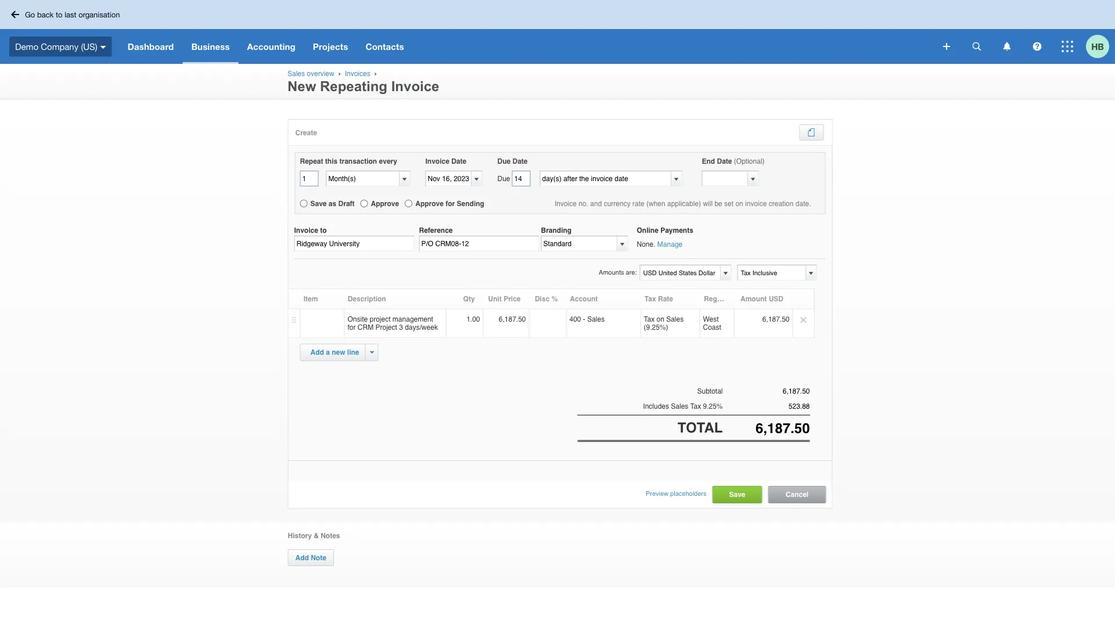Task type: describe. For each thing, give the bounding box(es) containing it.
currency
[[604, 200, 631, 208]]

a
[[326, 349, 330, 357]]

crm
[[358, 324, 374, 332]]

none. manage
[[637, 241, 683, 249]]

demo company (us) button
[[0, 29, 119, 64]]

history
[[288, 532, 312, 540]]

approve for approve
[[371, 200, 399, 208]]

invoices
[[345, 70, 371, 78]]

account
[[570, 295, 598, 303]]

includes sales tax 9.25%
[[644, 403, 723, 411]]

description
[[348, 295, 386, 303]]

1 vertical spatial to
[[320, 226, 327, 234]]

invoice
[[746, 200, 767, 208]]

manage link
[[658, 241, 683, 249]]

will
[[703, 200, 713, 208]]

invoice no.                                                            and currency rate (when applicable)                                                          will be set on invoice creation date.
[[555, 200, 812, 208]]

add a new line
[[311, 349, 359, 357]]

Save as Draft radio
[[300, 200, 308, 207]]

project
[[376, 324, 397, 332]]

sales right the includes
[[671, 403, 689, 411]]

dashboard
[[128, 41, 174, 52]]

to inside go back to last organisation link
[[56, 10, 62, 19]]

-
[[583, 316, 586, 324]]

date for invoice
[[452, 157, 467, 165]]

onsite project management for crm project 3 days/week
[[348, 316, 438, 332]]

coast
[[703, 324, 722, 332]]

price
[[504, 295, 521, 303]]

save for save
[[730, 491, 746, 499]]

projects button
[[304, 29, 357, 64]]

sales inside tax on sales (9.25%)
[[667, 316, 684, 324]]

unit price
[[488, 295, 521, 303]]

Approve radio
[[361, 200, 368, 207]]

save button
[[713, 487, 762, 503]]

back
[[37, 10, 54, 19]]

west coast
[[703, 316, 722, 332]]

note
[[311, 554, 327, 562]]

transaction
[[340, 157, 377, 165]]

total
[[678, 420, 723, 436]]

3
[[399, 324, 403, 332]]

history & notes
[[288, 532, 340, 540]]

repeat
[[300, 157, 323, 165]]

add for add a new line
[[311, 349, 324, 357]]

business button
[[183, 29, 239, 64]]

date for end
[[717, 157, 733, 165]]

rate
[[633, 200, 645, 208]]

invoices link
[[345, 70, 371, 78]]

invoice for invoice to
[[294, 226, 318, 234]]

%
[[552, 295, 558, 303]]

disc %
[[535, 295, 558, 303]]

amount usd
[[741, 295, 784, 303]]

create
[[296, 129, 317, 137]]

item
[[304, 295, 318, 303]]

dashboard link
[[119, 29, 183, 64]]

svg image inside go back to last organisation link
[[11, 11, 19, 18]]

go
[[25, 10, 35, 19]]

cancel
[[786, 491, 809, 499]]

rate
[[658, 295, 674, 303]]

0 vertical spatial on
[[736, 200, 744, 208]]

tax for tax on sales (9.25%)
[[644, 316, 655, 324]]

days/week
[[405, 324, 438, 332]]

Approve for Sending radio
[[405, 200, 413, 207]]

banner containing dashboard
[[0, 0, 1116, 64]]

Reference text field
[[419, 236, 540, 252]]

due date
[[498, 157, 528, 165]]

tax on sales (9.25%)
[[644, 316, 684, 332]]

hb button
[[1087, 29, 1116, 64]]

end
[[702, 157, 716, 165]]

delete line item image
[[794, 310, 814, 331]]

go back to last organisation link
[[7, 5, 127, 24]]

add a new line link
[[304, 345, 366, 361]]

date.
[[796, 200, 812, 208]]

notes
[[321, 532, 340, 540]]

demo company (us)
[[15, 41, 97, 52]]

invoice for invoice                                                                date
[[426, 157, 450, 165]]

branding
[[541, 226, 572, 234]]

9.25%
[[703, 403, 723, 411]]

due for due
[[498, 175, 511, 183]]

be
[[715, 200, 723, 208]]

2 vertical spatial tax
[[691, 403, 702, 411]]

tax rate
[[645, 295, 674, 303]]

management
[[393, 316, 433, 324]]

draft
[[339, 200, 355, 208]]

(9.25%)
[[644, 324, 669, 332]]

none.
[[637, 241, 656, 249]]

2 6,187.50 from the left
[[763, 316, 790, 324]]

2 › from the left
[[375, 70, 377, 78]]

1 6,187.50 from the left
[[499, 316, 526, 324]]

save as draft
[[311, 200, 355, 208]]

add note
[[296, 554, 327, 562]]

date for due
[[513, 157, 528, 165]]

approve for approve for sending
[[416, 200, 444, 208]]

demo
[[15, 41, 38, 52]]

preview
[[646, 490, 669, 498]]

placeholders
[[671, 490, 707, 498]]

Invoice                                                                Date text field
[[426, 171, 472, 186]]

400 - sales
[[570, 316, 605, 324]]



Task type: locate. For each thing, give the bounding box(es) containing it.
svg image
[[1062, 41, 1074, 52], [1034, 42, 1042, 51], [944, 43, 951, 50], [100, 46, 106, 49]]

applicable)
[[668, 200, 701, 208]]

date
[[452, 157, 467, 165], [513, 157, 528, 165], [717, 157, 733, 165]]

add for add note
[[296, 554, 309, 562]]

this
[[325, 157, 338, 165]]

3 date from the left
[[717, 157, 733, 165]]

hb
[[1092, 41, 1105, 52]]

(when
[[647, 200, 666, 208]]

1 vertical spatial add
[[296, 554, 309, 562]]

tax left 9.25%
[[691, 403, 702, 411]]

› right invoices
[[375, 70, 377, 78]]

sales down rate
[[667, 316, 684, 324]]

date right end
[[717, 157, 733, 165]]

amounts are:
[[599, 269, 637, 276]]

on inside tax on sales (9.25%)
[[657, 316, 665, 324]]

approve right approve for sending 'option'
[[416, 200, 444, 208]]

sales
[[288, 70, 305, 78], [588, 316, 605, 324], [667, 316, 684, 324], [671, 403, 689, 411]]

due left due date "text box"
[[498, 175, 511, 183]]

400
[[570, 316, 581, 324]]

1 horizontal spatial date
[[513, 157, 528, 165]]

region
[[704, 295, 728, 303]]

1 horizontal spatial for
[[446, 200, 455, 208]]

0 horizontal spatial date
[[452, 157, 467, 165]]

on right set
[[736, 200, 744, 208]]

repeating
[[320, 79, 388, 94]]

1 vertical spatial save
[[730, 491, 746, 499]]

2 approve from the left
[[416, 200, 444, 208]]

new
[[332, 349, 345, 357]]

invoice inside sales overview › invoices › new repeating invoice
[[392, 79, 440, 94]]

Due Date text field
[[512, 171, 531, 187]]

0 horizontal spatial on
[[657, 316, 665, 324]]

invoice left no.
[[555, 200, 577, 208]]

0 horizontal spatial svg image
[[11, 11, 19, 18]]

and
[[591, 200, 602, 208]]

1 horizontal spatial approve
[[416, 200, 444, 208]]

to
[[56, 10, 62, 19], [320, 226, 327, 234]]

more add line options... image
[[370, 352, 374, 354]]

on down tax rate
[[657, 316, 665, 324]]

tax for tax rate
[[645, 295, 657, 303]]

svg image
[[11, 11, 19, 18], [973, 42, 982, 51], [1004, 42, 1011, 51]]

date up due date "text box"
[[513, 157, 528, 165]]

0 vertical spatial add
[[311, 349, 324, 357]]

repeat this transaction every
[[300, 157, 397, 165]]

save left "as"
[[311, 200, 327, 208]]

due
[[498, 157, 511, 165], [498, 175, 511, 183]]

save right placeholders
[[730, 491, 746, 499]]

company
[[41, 41, 79, 52]]

organisation
[[79, 10, 120, 19]]

online
[[637, 226, 659, 234]]

add note link
[[288, 550, 334, 567]]

go back to last organisation
[[25, 10, 120, 19]]

amounts
[[599, 269, 624, 276]]

includes
[[644, 403, 669, 411]]

1 horizontal spatial add
[[311, 349, 324, 357]]

6,187.50 down usd
[[763, 316, 790, 324]]

approve right approve radio
[[371, 200, 399, 208]]

add
[[311, 349, 324, 357], [296, 554, 309, 562]]

navigation containing dashboard
[[119, 29, 936, 64]]

1 horizontal spatial on
[[736, 200, 744, 208]]

as
[[329, 200, 337, 208]]

invoice to
[[294, 226, 327, 234]]

for left sending
[[446, 200, 455, 208]]

reference
[[419, 226, 453, 234]]

date up invoice                                                                date text box
[[452, 157, 467, 165]]

invoice up invoice                                                                date text box
[[426, 157, 450, 165]]

sales overview link
[[288, 70, 335, 78]]

(us)
[[81, 41, 97, 52]]

2 horizontal spatial date
[[717, 157, 733, 165]]

1 vertical spatial tax
[[644, 316, 655, 324]]

for inside onsite project management for crm project 3 days/week
[[348, 324, 356, 332]]

for
[[446, 200, 455, 208], [348, 324, 356, 332]]

0 horizontal spatial add
[[296, 554, 309, 562]]

sales right "-" on the right bottom of page
[[588, 316, 605, 324]]

None text field
[[327, 171, 400, 186], [703, 171, 748, 186], [542, 237, 617, 251], [641, 266, 719, 280], [738, 266, 816, 280], [723, 388, 810, 396], [723, 403, 810, 411], [327, 171, 400, 186], [703, 171, 748, 186], [542, 237, 617, 251], [641, 266, 719, 280], [738, 266, 816, 280], [723, 388, 810, 396], [723, 403, 810, 411]]

0 horizontal spatial 6,187.50
[[499, 316, 526, 324]]

save inside button
[[730, 491, 746, 499]]

to down save as draft
[[320, 226, 327, 234]]

tax left rate
[[645, 295, 657, 303]]

every
[[379, 157, 397, 165]]

0 vertical spatial to
[[56, 10, 62, 19]]

sales overview › invoices › new repeating invoice
[[288, 70, 440, 94]]

invoice down save as draft option
[[294, 226, 318, 234]]

2 horizontal spatial svg image
[[1004, 42, 1011, 51]]

2 due from the top
[[498, 175, 511, 183]]

6,187.50 down the 'price'
[[499, 316, 526, 324]]

1 horizontal spatial to
[[320, 226, 327, 234]]

invoice for invoice no.                                                            and currency rate (when applicable)                                                          will be set on invoice creation date.
[[555, 200, 577, 208]]

project
[[370, 316, 391, 324]]

save
[[311, 200, 327, 208], [730, 491, 746, 499]]

due right invoice                                                                date
[[498, 157, 511, 165]]

1 horizontal spatial save
[[730, 491, 746, 499]]

contacts
[[366, 41, 404, 52]]

0 horizontal spatial save
[[311, 200, 327, 208]]

1 horizontal spatial svg image
[[973, 42, 982, 51]]

on
[[736, 200, 744, 208], [657, 316, 665, 324]]

1 horizontal spatial 6,187.50
[[763, 316, 790, 324]]

for left crm
[[348, 324, 356, 332]]

due for due date
[[498, 157, 511, 165]]

accounting
[[247, 41, 296, 52]]

invoice down contacts
[[392, 79, 440, 94]]

sales up the new
[[288, 70, 305, 78]]

1 horizontal spatial ›
[[375, 70, 377, 78]]

› left invoices link
[[339, 70, 341, 78]]

0 vertical spatial save
[[311, 200, 327, 208]]

projects
[[313, 41, 348, 52]]

&
[[314, 532, 319, 540]]

1 approve from the left
[[371, 200, 399, 208]]

None text field
[[300, 171, 319, 187], [541, 171, 672, 186], [294, 236, 415, 252], [723, 420, 810, 436], [300, 171, 319, 187], [541, 171, 672, 186], [294, 236, 415, 252], [723, 420, 810, 436]]

to left last at the left top
[[56, 10, 62, 19]]

payments
[[661, 226, 694, 234]]

0 horizontal spatial approve
[[371, 200, 399, 208]]

west
[[703, 316, 719, 324]]

preview placeholders
[[646, 490, 707, 498]]

(optional)
[[734, 157, 765, 165]]

approve
[[371, 200, 399, 208], [416, 200, 444, 208]]

0 horizontal spatial for
[[348, 324, 356, 332]]

end date (optional)
[[702, 157, 765, 165]]

overview
[[307, 70, 335, 78]]

0 vertical spatial for
[[446, 200, 455, 208]]

0 horizontal spatial to
[[56, 10, 62, 19]]

usd
[[769, 295, 784, 303]]

last
[[65, 10, 76, 19]]

banner
[[0, 0, 1116, 64]]

line
[[347, 349, 359, 357]]

disc
[[535, 295, 550, 303]]

svg image inside demo company (us) popup button
[[100, 46, 106, 49]]

1 vertical spatial for
[[348, 324, 356, 332]]

0 vertical spatial tax
[[645, 295, 657, 303]]

invoice
[[392, 79, 440, 94], [426, 157, 450, 165], [555, 200, 577, 208], [294, 226, 318, 234]]

1 vertical spatial due
[[498, 175, 511, 183]]

save for save as draft
[[311, 200, 327, 208]]

1 vertical spatial on
[[657, 316, 665, 324]]

subtotal
[[698, 387, 723, 395]]

add left note
[[296, 554, 309, 562]]

onsite
[[348, 316, 368, 324]]

1 › from the left
[[339, 70, 341, 78]]

no.
[[579, 200, 589, 208]]

business
[[191, 41, 230, 52]]

navigation inside banner
[[119, 29, 936, 64]]

tax inside tax on sales (9.25%)
[[644, 316, 655, 324]]

2 date from the left
[[513, 157, 528, 165]]

0 vertical spatial due
[[498, 157, 511, 165]]

qty
[[464, 295, 475, 303]]

sales inside sales overview › invoices › new repeating invoice
[[288, 70, 305, 78]]

1 due from the top
[[498, 157, 511, 165]]

manage
[[658, 241, 683, 249]]

1 date from the left
[[452, 157, 467, 165]]

approve for sending
[[416, 200, 485, 208]]

sending
[[457, 200, 485, 208]]

0 horizontal spatial ›
[[339, 70, 341, 78]]

creation
[[769, 200, 794, 208]]

add left a
[[311, 349, 324, 357]]

navigation
[[119, 29, 936, 64]]

cancel link
[[769, 487, 826, 503]]

tax down tax rate
[[644, 316, 655, 324]]

are:
[[626, 269, 637, 276]]

amount
[[741, 295, 767, 303]]



Task type: vqa. For each thing, say whether or not it's contained in the screenshot.
Invoice                                                                Date text field
yes



